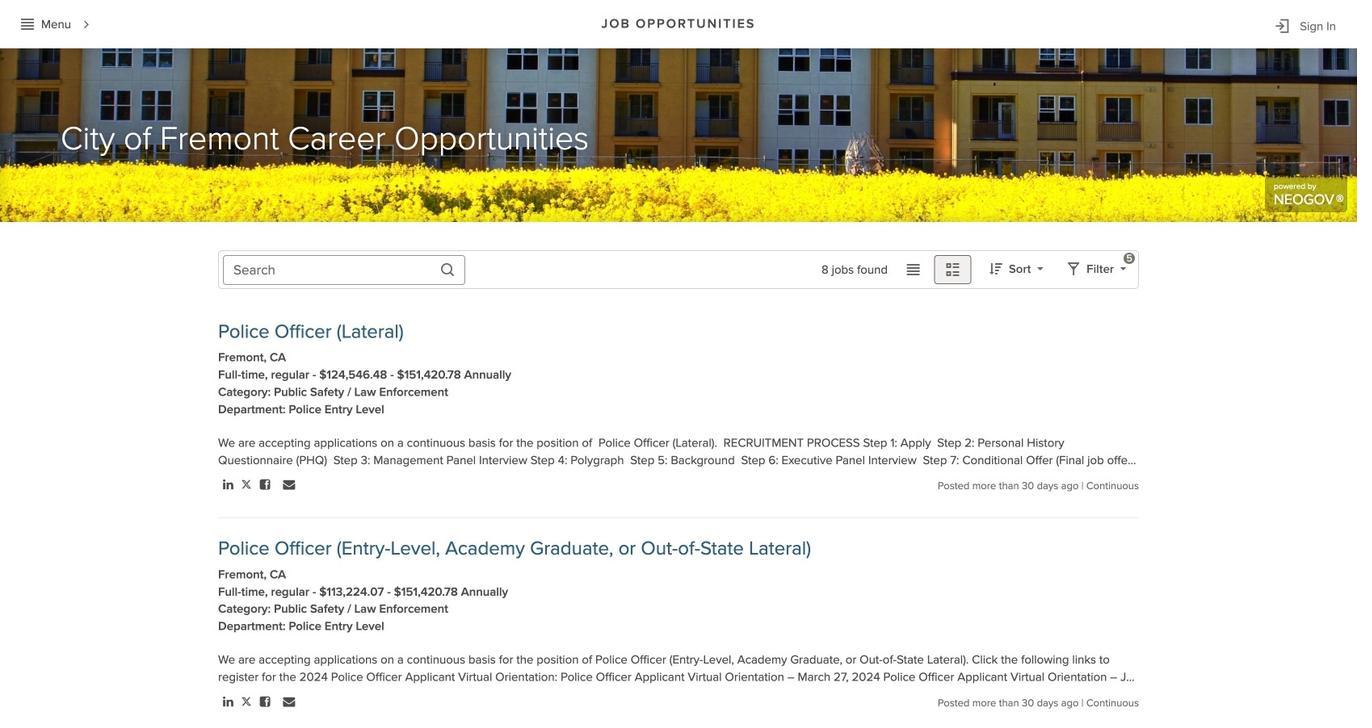 Task type: vqa. For each thing, say whether or not it's contained in the screenshot.
time, for $128,035.70 - $155,627.40 Annually
no



Task type: locate. For each thing, give the bounding box(es) containing it.
header element
[[0, 0, 1357, 48]]

xs image
[[21, 18, 34, 31]]

1 horizontal spatial caret down image
[[1121, 264, 1126, 274]]

0 horizontal spatial caret down image
[[1038, 264, 1043, 274]]

1 caret down image from the left
[[1038, 264, 1043, 274]]

Search by keyword. When autocomplete results are available use up and down arrows to select an item. text field
[[223, 255, 465, 285]]

caret down image
[[1038, 264, 1043, 274], [1121, 264, 1126, 274]]



Task type: describe. For each thing, give the bounding box(es) containing it.
chevron right image
[[79, 18, 94, 32]]

2 caret down image from the left
[[1121, 264, 1126, 274]]



